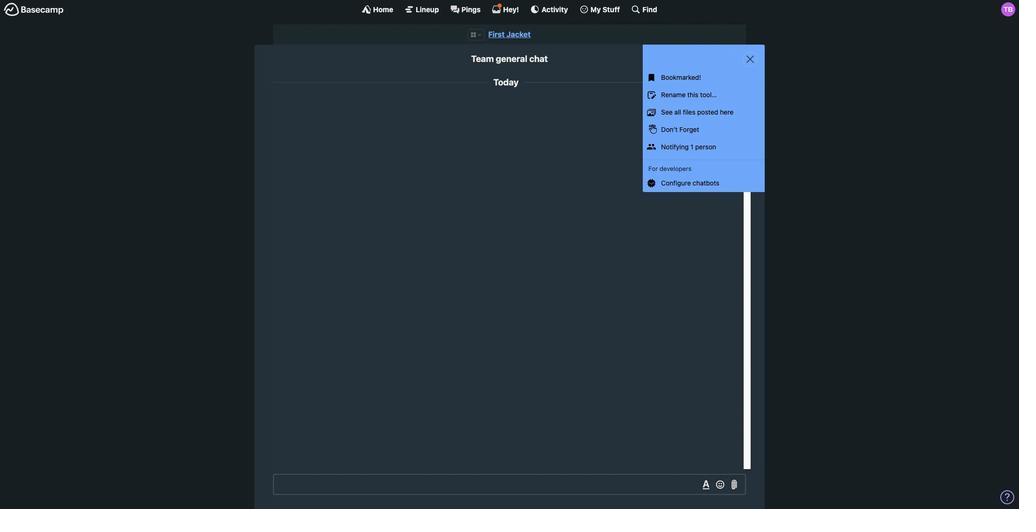 Task type: locate. For each thing, give the bounding box(es) containing it.
see
[[662, 108, 673, 116]]

pings button
[[451, 5, 481, 14]]

notifying       1 person
[[662, 143, 717, 151]]

None text field
[[273, 474, 747, 495]]

chat
[[530, 54, 548, 64]]

don't
[[662, 125, 678, 133]]

hello
[[680, 109, 696, 116]]

first jacket
[[489, 30, 531, 39]]

files
[[684, 108, 696, 116]]

team!
[[697, 109, 715, 116]]

lineup link
[[405, 5, 439, 14]]

bookmarked! link
[[643, 69, 765, 86]]

switch accounts image
[[4, 2, 64, 17]]

team general chat
[[472, 54, 548, 64]]

tyler black image
[[720, 98, 740, 118]]

team
[[472, 54, 494, 64]]

hey! button
[[492, 3, 520, 14]]

hey!
[[504, 5, 520, 13]]

for
[[649, 165, 658, 172]]

chatbots
[[693, 179, 720, 187]]

today
[[494, 77, 519, 87]]

configure
[[662, 179, 692, 187]]

posted
[[698, 108, 719, 116]]

general
[[496, 54, 528, 64]]

my
[[591, 5, 601, 13]]

first jacket link
[[489, 30, 531, 39]]

10:09am
[[683, 100, 705, 106]]

configure chatbots
[[662, 179, 720, 187]]

10:09am link
[[683, 100, 705, 106]]

10:09am element
[[683, 100, 705, 106]]

tyler black image
[[1002, 2, 1016, 16]]

1
[[691, 143, 694, 151]]

home
[[373, 5, 394, 13]]

activity
[[542, 5, 568, 13]]



Task type: describe. For each thing, give the bounding box(es) containing it.
main element
[[0, 0, 1020, 18]]

see all files posted here
[[662, 108, 734, 116]]

don't forget
[[662, 125, 700, 133]]

first
[[489, 30, 505, 39]]

developers
[[660, 165, 692, 172]]

bookmarked!
[[662, 73, 702, 81]]

here
[[721, 108, 734, 116]]

lineup
[[416, 5, 439, 13]]

rename this tool… link
[[643, 86, 765, 104]]

stuff
[[603, 5, 621, 13]]

find button
[[632, 5, 658, 14]]

pings
[[462, 5, 481, 13]]

all
[[675, 108, 682, 116]]

tool…
[[701, 91, 718, 99]]

home link
[[362, 5, 394, 14]]

hello team!
[[680, 109, 715, 116]]

this
[[688, 91, 699, 99]]

person
[[696, 143, 717, 151]]

notifying
[[662, 143, 689, 151]]

jacket
[[507, 30, 531, 39]]

find
[[643, 5, 658, 13]]

forget
[[680, 125, 700, 133]]

see all files posted here link
[[643, 104, 765, 121]]

my stuff button
[[580, 5, 621, 14]]

don't forget link
[[643, 121, 765, 138]]

for developers
[[649, 165, 692, 172]]

notifying       1 person link
[[643, 138, 765, 156]]

rename this tool…
[[662, 91, 718, 99]]

my stuff
[[591, 5, 621, 13]]

configure chatbots link
[[643, 175, 765, 192]]

activity link
[[531, 5, 568, 14]]

rename
[[662, 91, 686, 99]]



Task type: vqa. For each thing, say whether or not it's contained in the screenshot.
the rightmost Tyler Black "image"
yes



